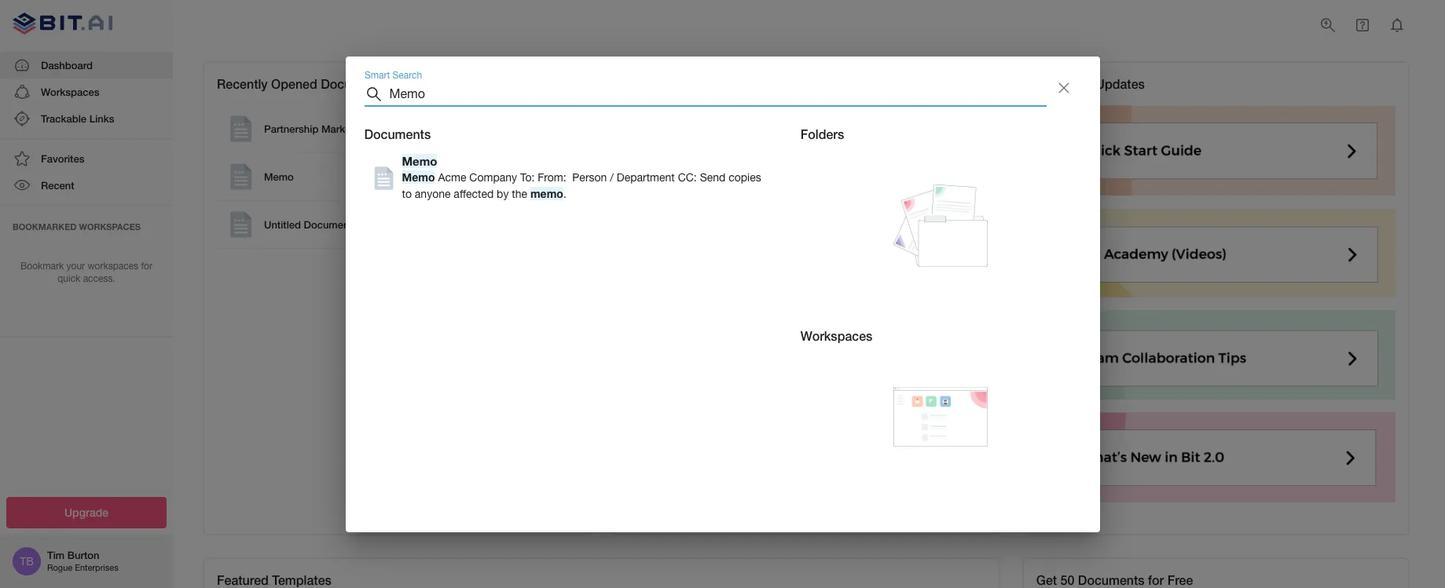 Task type: vqa. For each thing, say whether or not it's contained in the screenshot.
tab list containing Profile
no



Task type: describe. For each thing, give the bounding box(es) containing it.
get 50 documents for free
[[1036, 573, 1193, 588]]

partnership marketing plan link
[[220, 109, 573, 150]]

updates
[[1096, 76, 1145, 91]]

bit tips & updates
[[1036, 76, 1145, 91]]

burton for marketing
[[673, 185, 702, 196]]

access.
[[83, 274, 115, 285]]

upgrade
[[64, 506, 108, 519]]

memo
[[530, 187, 563, 200]]

templates
[[272, 573, 332, 588]]

dashboard button
[[0, 52, 173, 78]]

tb
[[20, 556, 34, 568]]

upgrade button
[[6, 497, 167, 529]]

opened
[[271, 76, 317, 91]]

/
[[610, 172, 614, 184]]

affected
[[454, 188, 494, 200]]

hours
[[870, 185, 894, 196]]

tim for enterprises
[[47, 550, 65, 562]]

smart
[[364, 69, 390, 80]]

acme
[[438, 172, 466, 184]]

to
[[402, 188, 412, 200]]

&
[[1084, 76, 1092, 91]]

trackable
[[41, 112, 87, 125]]

anyone
[[415, 188, 451, 200]]

favorites
[[41, 153, 84, 165]]

trackable links button
[[0, 105, 173, 132]]

workspaces
[[79, 221, 141, 231]]

bookmark your workspaces for quick access.
[[21, 261, 152, 285]]

bookmarked
[[13, 221, 77, 231]]

the
[[512, 188, 527, 200]]

links
[[89, 112, 114, 125]]

marketing team link
[[739, 184, 811, 196]]

recently
[[217, 76, 268, 91]]

plan
[[372, 123, 392, 135]]

recent button
[[0, 172, 173, 199]]

tim for marketing
[[655, 185, 671, 196]]

tips
[[1056, 76, 1081, 91]]

from:
[[538, 172, 566, 184]]

documents for get 50 documents for free
[[1078, 573, 1145, 588]]

2 hours ago
[[862, 185, 912, 196]]

1 horizontal spatial marketing
[[739, 184, 784, 196]]

company
[[469, 172, 517, 184]]

workspaces inside dialog
[[801, 329, 873, 344]]

trackable links
[[41, 112, 114, 125]]

memo link
[[220, 157, 573, 198]]

free
[[1168, 573, 1193, 588]]

for for workspaces
[[141, 261, 152, 272]]

partnership marketing plan
[[264, 123, 392, 135]]

ago
[[897, 185, 912, 196]]

team
[[787, 184, 811, 196]]

enterprises
[[75, 564, 118, 573]]

bit
[[1036, 76, 1053, 91]]

copies
[[729, 172, 761, 184]]

by
[[497, 188, 509, 200]]



Task type: locate. For each thing, give the bounding box(es) containing it.
1 horizontal spatial tim
[[655, 185, 671, 196]]

untitled
[[264, 219, 301, 231]]

your
[[66, 261, 85, 272]]

workspaces button
[[0, 78, 173, 105]]

0 vertical spatial for
[[141, 261, 152, 272]]

favorites button
[[0, 146, 173, 172]]

burton inside tim burton created marketing team
[[673, 185, 702, 196]]

rogue
[[47, 564, 72, 573]]

tim down 'department'
[[655, 185, 671, 196]]

.
[[563, 188, 566, 200]]

tim up rogue
[[47, 550, 65, 562]]

featured templates
[[217, 573, 332, 588]]

documents up "partnership marketing plan"
[[321, 76, 387, 91]]

1 vertical spatial burton
[[67, 550, 99, 562]]

acme company  to:  from:  person / department  cc:  send copies to anyone affected by the
[[402, 172, 761, 200]]

1 horizontal spatial workspaces
[[801, 329, 873, 344]]

1 vertical spatial workspaces
[[801, 329, 873, 344]]

get
[[1036, 573, 1057, 588]]

Search documents, folders and workspaces text field
[[389, 81, 1046, 106]]

search
[[392, 69, 422, 80]]

dashboard
[[41, 59, 93, 71]]

0 horizontal spatial workspaces
[[41, 85, 99, 98]]

burton
[[673, 185, 702, 196], [67, 550, 99, 562]]

marketing inside the partnership marketing plan link
[[321, 123, 369, 135]]

folders
[[801, 126, 844, 141]]

2
[[862, 185, 868, 196]]

0 vertical spatial workspaces
[[41, 85, 99, 98]]

dialog
[[345, 56, 1100, 532]]

untitled document
[[264, 219, 353, 231]]

documents up the memo link
[[364, 126, 431, 141]]

partnership
[[264, 123, 319, 135]]

workspaces
[[88, 261, 138, 272]]

0 vertical spatial documents
[[321, 76, 387, 91]]

1 horizontal spatial burton
[[673, 185, 702, 196]]

1 vertical spatial for
[[1148, 573, 1164, 588]]

bookmarked workspaces
[[13, 221, 141, 231]]

burton inside tim burton rogue enterprises
[[67, 550, 99, 562]]

tim
[[655, 185, 671, 196], [47, 550, 65, 562]]

for inside bookmark your workspaces for quick access.
[[141, 261, 152, 272]]

documents right 50 on the bottom right of page
[[1078, 573, 1145, 588]]

for
[[141, 261, 152, 272], [1148, 573, 1164, 588]]

burton for enterprises
[[67, 550, 99, 562]]

workspaces
[[41, 85, 99, 98], [801, 329, 873, 344]]

tim burton rogue enterprises
[[47, 550, 118, 573]]

cc:
[[678, 172, 697, 184]]

0 horizontal spatial for
[[141, 261, 152, 272]]

1 vertical spatial tim
[[47, 550, 65, 562]]

quick
[[58, 274, 80, 285]]

0 vertical spatial tim
[[655, 185, 671, 196]]

documents inside dialog
[[364, 126, 431, 141]]

memo .
[[530, 187, 566, 200]]

burton up enterprises
[[67, 550, 99, 562]]

memo inside the memo link
[[264, 171, 294, 183]]

2 vertical spatial documents
[[1078, 573, 1145, 588]]

50
[[1061, 573, 1075, 588]]

dialog containing documents
[[345, 56, 1100, 532]]

documents for recently opened documents
[[321, 76, 387, 91]]

burton down cc:
[[673, 185, 702, 196]]

recent
[[41, 179, 74, 192]]

marketing
[[321, 123, 369, 135], [739, 184, 784, 196]]

0 vertical spatial burton
[[673, 185, 702, 196]]

0 vertical spatial marketing
[[321, 123, 369, 135]]

tim inside tim burton created marketing team
[[655, 185, 671, 196]]

for right workspaces
[[141, 261, 152, 272]]

untitled document link
[[220, 205, 573, 246]]

documents
[[321, 76, 387, 91], [364, 126, 431, 141], [1078, 573, 1145, 588]]

1 horizontal spatial for
[[1148, 573, 1164, 588]]

document
[[304, 219, 353, 231]]

featured
[[217, 573, 269, 588]]

for left free
[[1148, 573, 1164, 588]]

1 vertical spatial documents
[[364, 126, 431, 141]]

smart search
[[364, 69, 422, 80]]

workspaces inside button
[[41, 85, 99, 98]]

0 horizontal spatial marketing
[[321, 123, 369, 135]]

tim burton created marketing team
[[655, 184, 811, 196]]

0 horizontal spatial burton
[[67, 550, 99, 562]]

send
[[700, 172, 726, 184]]

created
[[704, 185, 736, 196]]

department
[[617, 172, 675, 184]]

for for documents
[[1148, 573, 1164, 588]]

bookmark
[[21, 261, 64, 272]]

0 horizontal spatial tim
[[47, 550, 65, 562]]

to:
[[520, 172, 535, 184]]

1 vertical spatial marketing
[[739, 184, 784, 196]]

memo
[[402, 154, 437, 169], [264, 171, 294, 183], [402, 171, 435, 184]]

tim inside tim burton rogue enterprises
[[47, 550, 65, 562]]

recently opened documents
[[217, 76, 387, 91]]

marketing left plan
[[321, 123, 369, 135]]

marketing left team
[[739, 184, 784, 196]]



